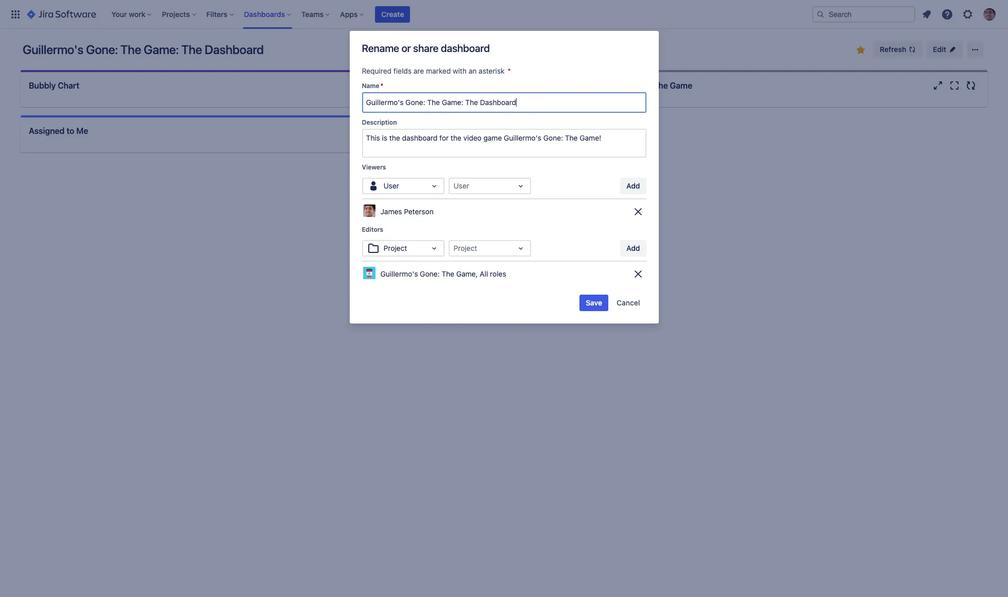 Task type: describe. For each thing, give the bounding box(es) containing it.
asterisk
[[479, 66, 505, 75]]

viewers
[[362, 163, 386, 171]]

maximize assigned to me image
[[461, 125, 473, 137]]

2 horizontal spatial gone:
[[629, 81, 651, 90]]

james
[[380, 207, 402, 216]]

an
[[469, 66, 477, 75]]

0 vertical spatial *
[[508, 66, 511, 75]]

refresh image
[[908, 45, 917, 54]]

name
[[362, 82, 379, 90]]

cancel button
[[610, 295, 646, 311]]

Description text field
[[362, 129, 646, 158]]

fields
[[394, 66, 412, 75]]

refresh resolution time: guillermo's gone: the game image
[[965, 79, 977, 92]]

create button
[[375, 6, 410, 22]]

gone: for guillermo's gone: the game: the dashboard
[[86, 42, 118, 57]]

1 vertical spatial game
[[456, 269, 476, 278]]

edit link
[[927, 41, 963, 58]]

maximize resolution time: guillermo's gone: the game image
[[948, 79, 961, 92]]

name *
[[362, 82, 383, 90]]

open image
[[514, 180, 527, 192]]

me
[[76, 126, 88, 135]]

save button
[[580, 295, 608, 311]]

1 horizontal spatial game
[[670, 81, 692, 90]]

add button for user
[[620, 178, 646, 194]]

to
[[67, 126, 74, 135]]

create
[[381, 10, 404, 18]]

game:
[[144, 42, 179, 57]]

gone: for guillermo's gone: the game , all roles
[[420, 269, 440, 278]]

james peterson
[[380, 207, 434, 216]]

rename
[[362, 42, 399, 54]]

chart
[[58, 81, 79, 90]]

refresh
[[880, 45, 906, 54]]

editors
[[362, 226, 383, 233]]

refresh bubbly chart image
[[477, 79, 490, 92]]

0 horizontal spatial *
[[380, 82, 383, 90]]

remove editor permission for project guillermo's gone: the game, all roles image
[[632, 268, 644, 280]]

required fields are marked with an asterisk *
[[362, 66, 511, 75]]

open image for project
[[428, 242, 440, 254]]

Search field
[[812, 6, 915, 22]]

Viewers text field
[[367, 181, 369, 191]]

guillermo's gone: the game: the dashboard
[[23, 42, 264, 57]]

create banner
[[0, 0, 1008, 29]]

refresh assigned to me image
[[477, 125, 490, 137]]

rename or share dashboard
[[362, 42, 490, 54]]

refresh button
[[874, 41, 923, 58]]

save
[[586, 298, 602, 307]]

2 user from the left
[[454, 181, 469, 190]]



Task type: locate. For each thing, give the bounding box(es) containing it.
0 horizontal spatial game
[[456, 269, 476, 278]]

*
[[508, 66, 511, 75], [380, 82, 383, 90]]

2 project from the left
[[454, 244, 477, 252]]

guillermo's for guillermo's gone: the game , all roles
[[380, 269, 418, 278]]

1 horizontal spatial guillermo's
[[380, 269, 418, 278]]

1 vertical spatial add button
[[620, 240, 646, 257]]

open image
[[428, 180, 440, 192], [428, 242, 440, 254], [514, 242, 527, 254]]

search image
[[817, 10, 825, 18]]

0 vertical spatial game
[[670, 81, 692, 90]]

add up 'remove viewer permission for user james peterson' image
[[626, 181, 640, 190]]

add up remove editor permission for project guillermo's gone: the game, all roles "image"
[[626, 244, 640, 252]]

2 vertical spatial gone:
[[420, 269, 440, 278]]

1 add button from the top
[[620, 178, 646, 194]]

share
[[413, 42, 439, 54]]

add button for project
[[620, 240, 646, 257]]

marked
[[426, 66, 451, 75]]

None text field
[[454, 181, 456, 191]]

0 horizontal spatial project
[[384, 244, 407, 252]]

0 vertical spatial gone:
[[86, 42, 118, 57]]

0 horizontal spatial user
[[384, 181, 399, 190]]

assigned
[[29, 126, 65, 135]]

dashboard
[[205, 42, 264, 57]]

resolution
[[516, 81, 557, 90]]

1 add from the top
[[626, 181, 640, 190]]

resolution time: guillermo's gone: the game
[[516, 81, 692, 90]]

project
[[384, 244, 407, 252], [454, 244, 477, 252]]

required
[[362, 66, 392, 75]]

add for user
[[626, 181, 640, 190]]

1 vertical spatial *
[[380, 82, 383, 90]]

Editors text field
[[367, 243, 369, 253]]

* right name
[[380, 82, 383, 90]]

all
[[480, 269, 488, 278]]

gone:
[[86, 42, 118, 57], [629, 81, 651, 90], [420, 269, 440, 278]]

cancel
[[617, 298, 640, 307]]

1 user from the left
[[384, 181, 399, 190]]

game
[[670, 81, 692, 90], [456, 269, 476, 278]]

0 horizontal spatial guillermo's
[[23, 42, 83, 57]]

1 horizontal spatial *
[[508, 66, 511, 75]]

2 horizontal spatial guillermo's
[[583, 81, 627, 90]]

2 vertical spatial guillermo's
[[380, 269, 418, 278]]

1 project from the left
[[384, 244, 407, 252]]

add button
[[620, 178, 646, 194], [620, 240, 646, 257]]

0 horizontal spatial gone:
[[86, 42, 118, 57]]

peterson
[[404, 207, 434, 216]]

with
[[453, 66, 467, 75]]

guillermo's for guillermo's gone: the game: the dashboard
[[23, 42, 83, 57]]

None text field
[[454, 243, 456, 253]]

jira software image
[[27, 8, 96, 20], [27, 8, 96, 20]]

guillermo's
[[23, 42, 83, 57], [583, 81, 627, 90], [380, 269, 418, 278]]

1 horizontal spatial project
[[454, 244, 477, 252]]

bubbly chart
[[29, 81, 79, 90]]

maximize bubbly chart image
[[461, 79, 473, 92]]

,
[[476, 269, 478, 278]]

add button up 'remove viewer permission for user james peterson' image
[[620, 178, 646, 194]]

1 vertical spatial guillermo's
[[583, 81, 627, 90]]

2 add button from the top
[[620, 240, 646, 257]]

open image for user
[[428, 180, 440, 192]]

guillermo's gone: the game , all roles
[[380, 269, 506, 278]]

time:
[[559, 81, 581, 90]]

2 add from the top
[[626, 244, 640, 252]]

* right asterisk
[[508, 66, 511, 75]]

project right editors text field
[[384, 244, 407, 252]]

user
[[384, 181, 399, 190], [454, 181, 469, 190]]

primary element
[[6, 0, 812, 29]]

edit
[[933, 45, 946, 54]]

0 vertical spatial add
[[626, 181, 640, 190]]

are
[[414, 66, 424, 75]]

add for project
[[626, 244, 640, 252]]

1 horizontal spatial gone:
[[420, 269, 440, 278]]

0 vertical spatial guillermo's
[[23, 42, 83, 57]]

edit icon image
[[948, 45, 957, 54]]

the
[[120, 42, 141, 57], [181, 42, 202, 57], [653, 81, 668, 90], [442, 269, 454, 278]]

remove viewer permission for user james peterson image
[[632, 206, 644, 218]]

1 vertical spatial add
[[626, 244, 640, 252]]

1 vertical spatial gone:
[[629, 81, 651, 90]]

or
[[401, 42, 411, 54]]

project up ,
[[454, 244, 477, 252]]

star guillermo's gone: the game: the dashboard image
[[855, 44, 867, 56]]

None field
[[363, 93, 645, 112]]

add
[[626, 181, 640, 190], [626, 244, 640, 252]]

roles
[[490, 269, 506, 278]]

assigned to me
[[29, 126, 88, 135]]

add button up remove editor permission for project guillermo's gone: the game, all roles "image"
[[620, 240, 646, 257]]

0 vertical spatial add button
[[620, 178, 646, 194]]

1 horizontal spatial user
[[454, 181, 469, 190]]

bubbly
[[29, 81, 56, 90]]

description
[[362, 118, 397, 126]]

dashboard
[[441, 42, 490, 54]]



Task type: vqa. For each thing, say whether or not it's contained in the screenshot.
Refresh Bubbly Chart "Image"
yes



